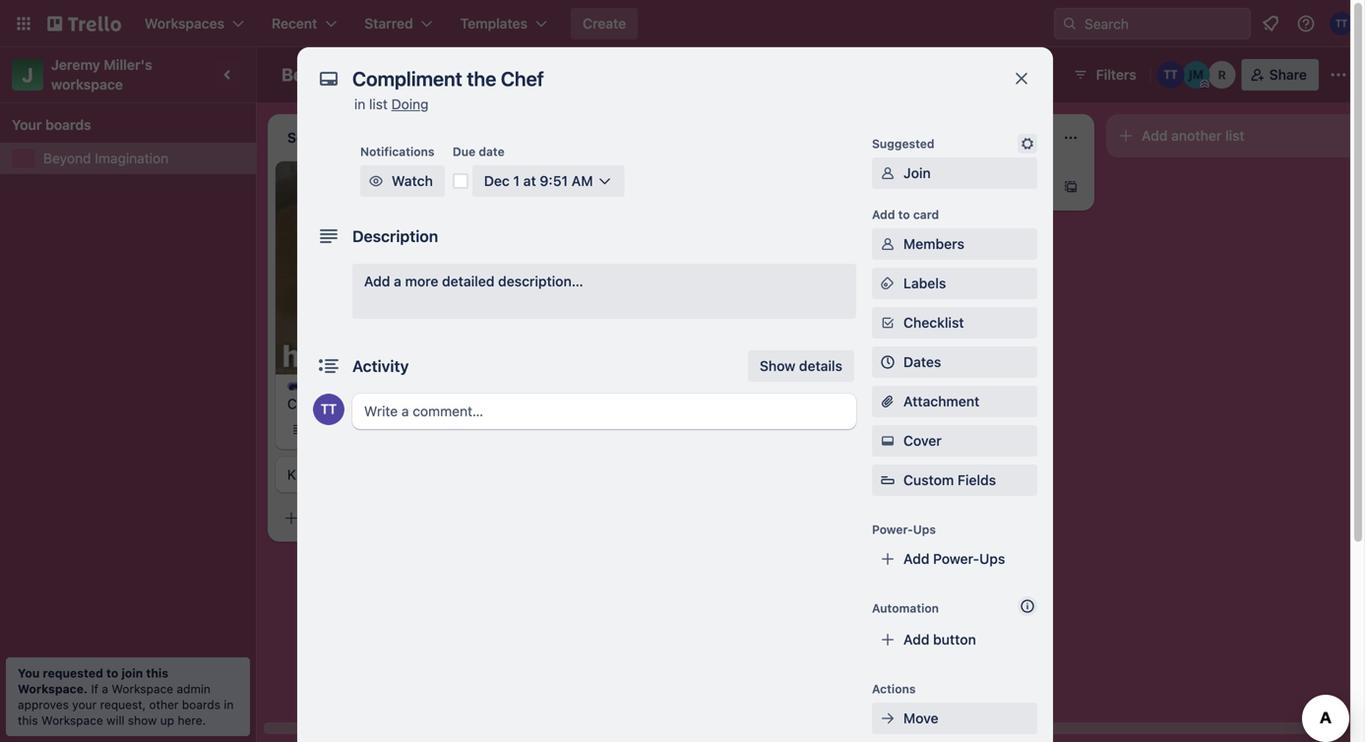 Task type: vqa. For each thing, say whether or not it's contained in the screenshot.
Thinking
yes



Task type: describe. For each thing, give the bounding box(es) containing it.
boards inside if a workspace admin approves your request, other boards in this workspace will show up here.
[[182, 698, 221, 712]]

you
[[18, 666, 40, 680]]

at
[[523, 173, 536, 189]]

share
[[1270, 66, 1307, 83]]

0 vertical spatial terry turtle (terryturtle) image
[[1330, 12, 1354, 35]]

dec for dec 1 at 9:51 am
[[484, 173, 510, 189]]

notifications
[[360, 145, 435, 158]]

custom fields button
[[872, 471, 1038, 490]]

your boards
[[12, 117, 91, 133]]

add another list button
[[1106, 114, 1365, 158]]

suggested
[[872, 137, 935, 151]]

join
[[904, 165, 931, 181]]

your boards with 1 items element
[[12, 113, 234, 137]]

sm image for members
[[878, 234, 898, 254]]

watch button
[[360, 165, 445, 197]]

other
[[149, 698, 179, 712]]

thinking link
[[567, 181, 795, 201]]

miller's
[[104, 57, 152, 73]]

list inside add another list button
[[1226, 127, 1245, 144]]

r
[[1218, 68, 1226, 82]]

join
[[122, 666, 143, 680]]

request,
[[100, 698, 146, 712]]

beyond imagination inside beyond imagination "link"
[[43, 150, 169, 166]]

add to card
[[872, 208, 939, 221]]

star or unstar board image
[[471, 67, 487, 83]]

0 horizontal spatial list
[[369, 96, 388, 112]]

this inside you requested to join this workspace.
[[146, 666, 169, 680]]

Dec 1 checkbox
[[567, 248, 627, 272]]

create for create instagram
[[287, 396, 330, 412]]

0 horizontal spatial power-
[[872, 523, 913, 537]]

show details link
[[748, 350, 854, 382]]

sm image for suggested
[[1018, 134, 1038, 154]]

add button
[[904, 631, 976, 648]]

open information menu image
[[1296, 14, 1316, 33]]

approves
[[18, 698, 69, 712]]

here.
[[178, 714, 206, 727]]

automation image
[[1031, 59, 1059, 87]]

filters button
[[1067, 59, 1143, 91]]

add for add another list
[[1142, 127, 1168, 144]]

this inside if a workspace admin approves your request, other boards in this workspace will show up here.
[[18, 714, 38, 727]]

you requested to join this workspace.
[[18, 666, 169, 696]]

Write a comment text field
[[352, 394, 856, 429]]

0 horizontal spatial terry turtle (terryturtle) image
[[313, 394, 345, 425]]

thinking
[[567, 183, 621, 199]]

workspace visible image
[[506, 67, 522, 83]]

custom
[[904, 472, 954, 488]]

add for add to card
[[872, 208, 895, 221]]

join link
[[872, 158, 1038, 189]]

1 horizontal spatial power-
[[933, 551, 980, 567]]

jeremy miller (jeremymiller198) image
[[1183, 61, 1211, 89]]

to inside you requested to join this workspace.
[[106, 666, 118, 680]]

in list doing
[[354, 96, 429, 112]]

show
[[128, 714, 157, 727]]

move link
[[872, 703, 1038, 734]]

description
[[352, 227, 438, 246]]

dec 1
[[591, 253, 621, 267]]

your
[[72, 698, 97, 712]]

kickoff
[[287, 467, 332, 483]]

a for card
[[896, 179, 904, 195]]

create from template… image
[[1063, 179, 1079, 195]]

jeremy
[[51, 57, 100, 73]]

due date
[[453, 145, 505, 158]]

sm image for cover
[[878, 431, 898, 451]]

power ups image
[[1004, 67, 1020, 83]]

0 vertical spatial ups
[[913, 523, 936, 537]]

your
[[12, 117, 42, 133]]

ups inside add power-ups link
[[980, 551, 1005, 567]]

1 horizontal spatial terry turtle (terryturtle) image
[[496, 418, 520, 441]]

share button
[[1242, 59, 1319, 91]]

cover link
[[872, 425, 1038, 457]]

0 vertical spatial to
[[898, 208, 910, 221]]

activity
[[352, 357, 409, 376]]

create button
[[571, 8, 638, 39]]

create instagram link
[[287, 394, 516, 414]]

sm image for join
[[878, 163, 898, 183]]

rubyanndersson (rubyanndersson) image
[[1209, 61, 1236, 89]]

kickoff meeting link
[[287, 465, 516, 485]]

cover
[[904, 433, 942, 449]]

add a card
[[866, 179, 936, 195]]

0 horizontal spatial terry turtle (terryturtle) image
[[1157, 61, 1185, 89]]

checklist
[[904, 315, 964, 331]]

members
[[904, 236, 965, 252]]

requested
[[43, 666, 103, 680]]

thoughts thinking
[[567, 170, 641, 199]]

beyond inside "link"
[[43, 150, 91, 166]]

imagination inside board name text field
[[349, 64, 449, 85]]

custom fields
[[904, 472, 996, 488]]

in inside if a workspace admin approves your request, other boards in this workspace will show up here.
[[224, 698, 234, 712]]

show
[[760, 358, 796, 374]]

add another list
[[1142, 127, 1245, 144]]

add button button
[[872, 624, 1038, 656]]

add a more detailed description… link
[[352, 264, 856, 319]]

1 horizontal spatial workspace
[[112, 682, 173, 696]]

add for add power-ups
[[904, 551, 930, 567]]



Task type: locate. For each thing, give the bounding box(es) containing it.
0 vertical spatial dec
[[484, 173, 510, 189]]

card for add a card
[[907, 179, 936, 195]]

attachment button
[[872, 386, 1038, 417]]

0 vertical spatial beyond imagination
[[282, 64, 449, 85]]

kickoff meeting
[[287, 467, 387, 483]]

Board name text field
[[272, 59, 459, 91]]

1 horizontal spatial to
[[898, 208, 910, 221]]

create instagram
[[287, 396, 397, 412]]

dec 1 at 9:51 am button
[[472, 165, 625, 197]]

1 horizontal spatial beyond
[[282, 64, 345, 85]]

thoughts
[[587, 170, 641, 184]]

boards down admin
[[182, 698, 221, 712]]

primary element
[[0, 0, 1365, 47]]

beyond imagination link
[[43, 149, 244, 168]]

1 horizontal spatial dec
[[591, 253, 613, 267]]

jeremy miller's workspace
[[51, 57, 156, 93]]

this down approves
[[18, 714, 38, 727]]

1 vertical spatial in
[[224, 698, 234, 712]]

power-ups
[[872, 523, 936, 537]]

watch
[[392, 173, 433, 189]]

1 sm image from the top
[[878, 163, 898, 183]]

1 vertical spatial sm image
[[878, 234, 898, 254]]

workspace down your
[[41, 714, 103, 727]]

sm image down power ups image
[[1018, 134, 1038, 154]]

add a more detailed description…
[[364, 273, 583, 289]]

0 notifications image
[[1259, 12, 1283, 35]]

1 horizontal spatial boards
[[182, 698, 221, 712]]

sm image left watch at the left of page
[[366, 171, 386, 191]]

sm image for move
[[878, 709, 898, 728]]

dates button
[[872, 347, 1038, 378]]

1 horizontal spatial create
[[583, 15, 626, 32]]

3 sm image from the top
[[878, 709, 898, 728]]

beyond
[[282, 64, 345, 85], [43, 150, 91, 166]]

1 down instagram
[[378, 423, 383, 437]]

1 inside button
[[513, 173, 520, 189]]

0 horizontal spatial ups
[[913, 523, 936, 537]]

add power-ups
[[904, 551, 1005, 567]]

power-
[[872, 523, 913, 537], [933, 551, 980, 567]]

show details
[[760, 358, 843, 374]]

dec down thinking
[[591, 253, 613, 267]]

0 horizontal spatial imagination
[[95, 150, 169, 166]]

this right join
[[146, 666, 169, 680]]

2 horizontal spatial a
[[896, 179, 904, 195]]

add a card button
[[835, 171, 1055, 203]]

0 vertical spatial in
[[354, 96, 366, 112]]

1 horizontal spatial ups
[[980, 551, 1005, 567]]

sm image down add to card
[[878, 234, 898, 254]]

this
[[146, 666, 169, 680], [18, 714, 38, 727]]

doing link
[[391, 96, 429, 112]]

admin
[[177, 682, 211, 696]]

instagram
[[333, 396, 397, 412]]

1 vertical spatial beyond imagination
[[43, 150, 169, 166]]

beyond imagination inside board name text field
[[282, 64, 449, 85]]

labels link
[[872, 268, 1038, 299]]

to
[[898, 208, 910, 221], [106, 666, 118, 680]]

sm image
[[878, 163, 898, 183], [878, 234, 898, 254], [878, 709, 898, 728]]

sm image inside the watch button
[[366, 171, 386, 191]]

fields
[[958, 472, 996, 488]]

0 vertical spatial imagination
[[349, 64, 449, 85]]

sm image inside join link
[[878, 163, 898, 183]]

filters
[[1096, 66, 1137, 83]]

sm image
[[1018, 134, 1038, 154], [366, 171, 386, 191], [878, 274, 898, 293], [878, 313, 898, 333], [878, 431, 898, 451]]

2 sm image from the top
[[878, 234, 898, 254]]

boards
[[45, 117, 91, 133], [182, 698, 221, 712]]

in down board name text field
[[354, 96, 366, 112]]

automation
[[872, 601, 939, 615]]

workspace.
[[18, 682, 88, 696]]

0 vertical spatial list
[[369, 96, 388, 112]]

meeting
[[336, 467, 387, 483]]

ups down fields
[[980, 551, 1005, 567]]

1 vertical spatial create
[[287, 396, 330, 412]]

to down the add a card
[[898, 208, 910, 221]]

1 down thinking
[[616, 253, 621, 267]]

9:51
[[540, 173, 568, 189]]

add left another
[[1142, 127, 1168, 144]]

1 horizontal spatial imagination
[[349, 64, 449, 85]]

terry turtle (terryturtle) image right open information menu icon
[[1330, 12, 1354, 35]]

date
[[479, 145, 505, 158]]

if a workspace admin approves your request, other boards in this workspace will show up here.
[[18, 682, 234, 727]]

sm image inside members link
[[878, 234, 898, 254]]

sm image left cover
[[878, 431, 898, 451]]

show menu image
[[1329, 65, 1349, 85]]

create for create
[[583, 15, 626, 32]]

dec 1 at 9:51 am
[[484, 173, 593, 189]]

1 vertical spatial a
[[394, 273, 402, 289]]

beyond imagination
[[282, 64, 449, 85], [43, 150, 169, 166]]

1 vertical spatial imagination
[[95, 150, 169, 166]]

sm image left the "labels"
[[878, 274, 898, 293]]

actions
[[872, 682, 916, 696]]

0 vertical spatial beyond
[[282, 64, 345, 85]]

sm image left the join
[[878, 163, 898, 183]]

add up add to card
[[866, 179, 892, 195]]

1 inside checkbox
[[616, 253, 621, 267]]

1 vertical spatial card
[[913, 208, 939, 221]]

terry turtle (terryturtle) image
[[1330, 12, 1354, 35], [1157, 61, 1185, 89]]

0 vertical spatial this
[[146, 666, 169, 680]]

sm image inside move link
[[878, 709, 898, 728]]

2 vertical spatial sm image
[[878, 709, 898, 728]]

0 horizontal spatial beyond
[[43, 150, 91, 166]]

dates
[[904, 354, 941, 370]]

terry turtle (terryturtle) image left r
[[1157, 61, 1185, 89]]

sm image inside labels link
[[878, 274, 898, 293]]

sm image down actions
[[878, 709, 898, 728]]

list left 'doing' link
[[369, 96, 388, 112]]

1 horizontal spatial a
[[394, 273, 402, 289]]

terry turtle (terryturtle) image
[[313, 394, 345, 425], [496, 418, 520, 441]]

if
[[91, 682, 98, 696]]

move
[[904, 710, 939, 726]]

0 vertical spatial power-
[[872, 523, 913, 537]]

a for workspace
[[102, 682, 108, 696]]

dec inside dec 1 checkbox
[[591, 253, 613, 267]]

sm image for checklist
[[878, 313, 898, 333]]

to left join
[[106, 666, 118, 680]]

add for add button
[[904, 631, 930, 648]]

add down the add a card
[[872, 208, 895, 221]]

a right if
[[102, 682, 108, 696]]

0 horizontal spatial dec
[[484, 173, 510, 189]]

0 horizontal spatial beyond imagination
[[43, 150, 169, 166]]

sm image for watch
[[366, 171, 386, 191]]

1
[[513, 173, 520, 189], [616, 253, 621, 267], [339, 423, 344, 437], [378, 423, 383, 437]]

2 vertical spatial a
[[102, 682, 108, 696]]

beyond inside board name text field
[[282, 64, 345, 85]]

beyond imagination up in list doing
[[282, 64, 449, 85]]

1 vertical spatial beyond
[[43, 150, 91, 166]]

detailed
[[442, 273, 495, 289]]

0 horizontal spatial workspace
[[41, 714, 103, 727]]

1 horizontal spatial this
[[146, 666, 169, 680]]

card for add to card
[[913, 208, 939, 221]]

1 horizontal spatial in
[[354, 96, 366, 112]]

r button
[[1209, 61, 1236, 89]]

1 vertical spatial dec
[[591, 253, 613, 267]]

j
[[22, 63, 33, 86]]

am
[[572, 173, 593, 189]]

0 vertical spatial create
[[583, 15, 626, 32]]

imagination
[[349, 64, 449, 85], [95, 150, 169, 166]]

beyond imagination down your boards with 1 items element
[[43, 150, 169, 166]]

0 horizontal spatial a
[[102, 682, 108, 696]]

doing
[[391, 96, 429, 112]]

1 horizontal spatial beyond imagination
[[282, 64, 449, 85]]

1 vertical spatial terry turtle (terryturtle) image
[[1157, 61, 1185, 89]]

due
[[453, 145, 476, 158]]

labels
[[904, 275, 946, 291]]

add power-ups link
[[872, 543, 1038, 575]]

board image
[[546, 66, 562, 82]]

1 vertical spatial ups
[[980, 551, 1005, 567]]

1 vertical spatial workspace
[[41, 714, 103, 727]]

details
[[799, 358, 843, 374]]

1 vertical spatial list
[[1226, 127, 1245, 144]]

1 vertical spatial power-
[[933, 551, 980, 567]]

ups
[[913, 523, 936, 537], [980, 551, 1005, 567]]

sm image inside cover link
[[878, 431, 898, 451]]

in right other
[[224, 698, 234, 712]]

imagination up in list doing
[[349, 64, 449, 85]]

0 horizontal spatial to
[[106, 666, 118, 680]]

more
[[405, 273, 439, 289]]

dec
[[484, 173, 510, 189], [591, 253, 613, 267]]

imagination down your boards with 1 items element
[[95, 150, 169, 166]]

boards right the "your"
[[45, 117, 91, 133]]

a
[[896, 179, 904, 195], [394, 273, 402, 289], [102, 682, 108, 696]]

ups up the add power-ups at the bottom right
[[913, 523, 936, 537]]

add
[[1142, 127, 1168, 144], [866, 179, 892, 195], [872, 208, 895, 221], [364, 273, 390, 289], [904, 551, 930, 567], [904, 631, 930, 648]]

workspace down join
[[112, 682, 173, 696]]

1 vertical spatial to
[[106, 666, 118, 680]]

list right another
[[1226, 127, 1245, 144]]

1 left at
[[513, 173, 520, 189]]

back to home image
[[47, 8, 121, 39]]

workspace
[[51, 76, 123, 93]]

dec down the date
[[484, 173, 510, 189]]

a inside if a workspace admin approves your request, other boards in this workspace will show up here.
[[102, 682, 108, 696]]

create
[[583, 15, 626, 32], [287, 396, 330, 412]]

sm image inside checklist link
[[878, 313, 898, 333]]

create inside button
[[583, 15, 626, 32]]

a left more
[[394, 273, 402, 289]]

card up add to card
[[907, 179, 936, 195]]

0 horizontal spatial create
[[287, 396, 330, 412]]

Mark due date as complete checkbox
[[453, 173, 468, 189]]

dec inside dec 1 at 9:51 am button
[[484, 173, 510, 189]]

button
[[933, 631, 976, 648]]

card
[[907, 179, 936, 195], [913, 208, 939, 221]]

search image
[[1062, 16, 1078, 32]]

description…
[[498, 273, 583, 289]]

sm image for labels
[[878, 274, 898, 293]]

0 horizontal spatial boards
[[45, 117, 91, 133]]

a for more
[[394, 273, 402, 289]]

power- down custom
[[872, 523, 913, 537]]

up
[[160, 714, 174, 727]]

0 vertical spatial workspace
[[112, 682, 173, 696]]

1 vertical spatial boards
[[182, 698, 221, 712]]

a inside button
[[896, 179, 904, 195]]

add down power-ups
[[904, 551, 930, 567]]

sm image left checklist
[[878, 313, 898, 333]]

None text field
[[343, 61, 992, 96]]

a left the join
[[896, 179, 904, 195]]

add for add a more detailed description…
[[364, 273, 390, 289]]

add down automation
[[904, 631, 930, 648]]

Search field
[[1078, 9, 1250, 38]]

color: purple, title: none image
[[287, 382, 327, 390]]

add for add a card
[[866, 179, 892, 195]]

card inside button
[[907, 179, 936, 195]]

color: bold red, title: "thoughts" element
[[567, 169, 641, 184]]

0 horizontal spatial this
[[18, 714, 38, 727]]

imagination inside "link"
[[95, 150, 169, 166]]

will
[[106, 714, 125, 727]]

card up the members
[[913, 208, 939, 221]]

add left more
[[364, 273, 390, 289]]

members link
[[872, 228, 1038, 260]]

0 vertical spatial card
[[907, 179, 936, 195]]

1 horizontal spatial list
[[1226, 127, 1245, 144]]

power- down power-ups
[[933, 551, 980, 567]]

0 horizontal spatial in
[[224, 698, 234, 712]]

0 vertical spatial a
[[896, 179, 904, 195]]

0 vertical spatial sm image
[[878, 163, 898, 183]]

checklist link
[[872, 307, 1038, 339]]

1 vertical spatial this
[[18, 714, 38, 727]]

another
[[1172, 127, 1222, 144]]

0 vertical spatial boards
[[45, 117, 91, 133]]

workspace
[[112, 682, 173, 696], [41, 714, 103, 727]]

dec for dec 1
[[591, 253, 613, 267]]

1 down create instagram
[[339, 423, 344, 437]]

1 horizontal spatial terry turtle (terryturtle) image
[[1330, 12, 1354, 35]]



